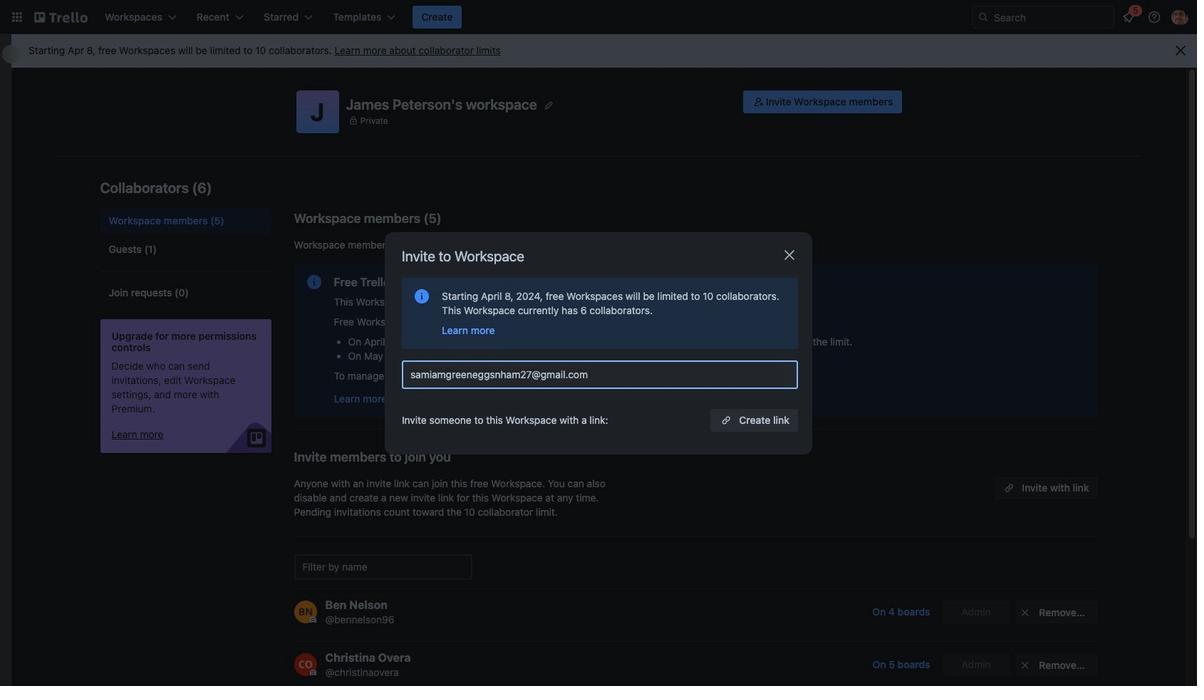 Task type: vqa. For each thing, say whether or not it's contained in the screenshot.
a inside If a Workspace admin approves your request, other boards in this Workspace will show up here.
no



Task type: locate. For each thing, give the bounding box(es) containing it.
Filter by name text field
[[294, 554, 472, 580]]

1 vertical spatial sm image
[[1018, 658, 1032, 673]]

0 vertical spatial sm image
[[752, 95, 766, 109]]

5 notifications image
[[1120, 9, 1137, 26]]

search image
[[978, 11, 989, 23]]

primary element
[[0, 0, 1197, 34]]

sm image
[[752, 95, 766, 109], [1018, 658, 1032, 673]]

close image
[[781, 247, 798, 264]]

sm image
[[1018, 606, 1032, 620]]



Task type: describe. For each thing, give the bounding box(es) containing it.
0 horizontal spatial sm image
[[752, 95, 766, 109]]

james peterson (jamespeterson93) image
[[1171, 9, 1189, 26]]

open information menu image
[[1147, 10, 1161, 24]]

1 horizontal spatial sm image
[[1018, 658, 1032, 673]]

Email address or name text field
[[410, 364, 795, 384]]

Search field
[[989, 6, 1114, 28]]



